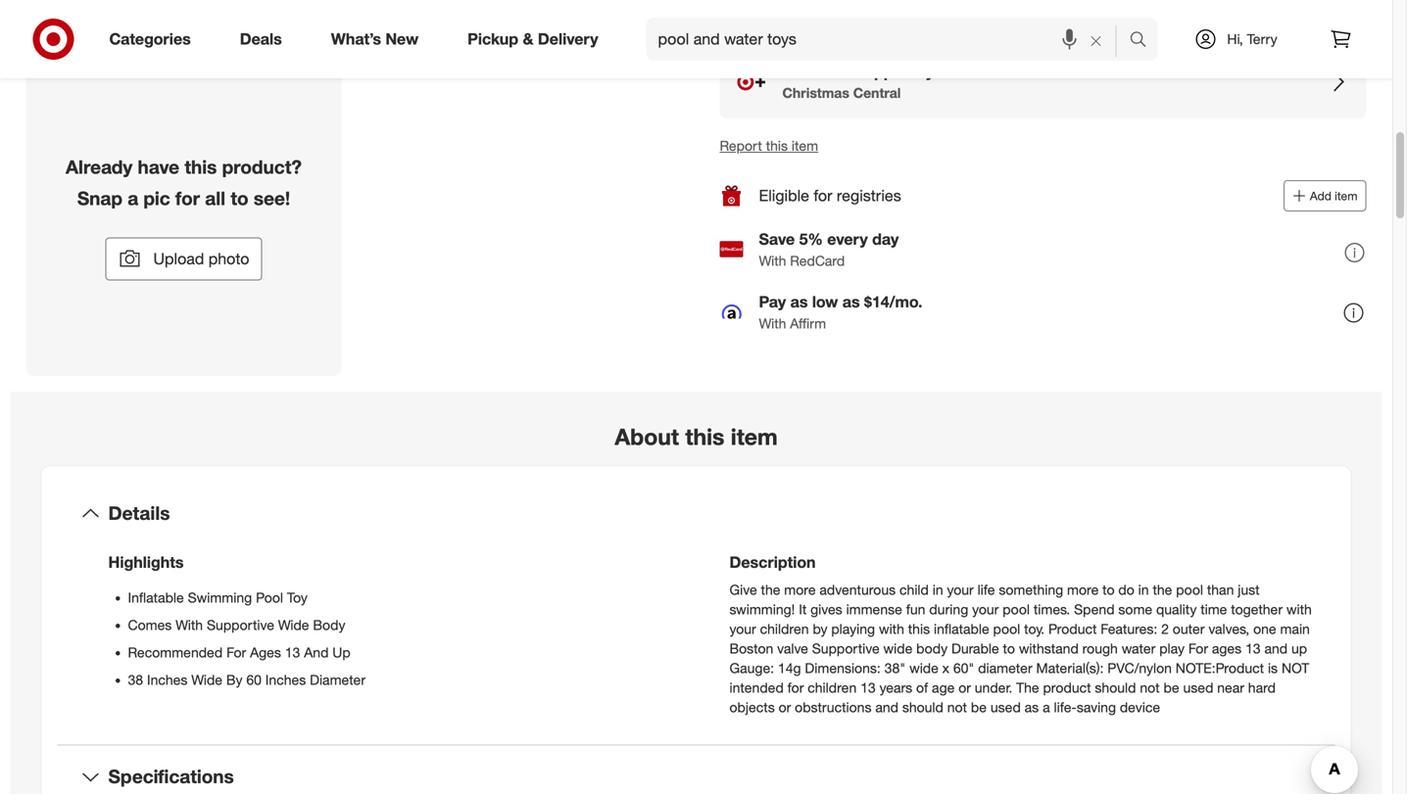 Task type: vqa. For each thing, say whether or not it's contained in the screenshot.
the top "your"
yes



Task type: locate. For each thing, give the bounding box(es) containing it.
children
[[760, 621, 809, 638], [808, 680, 857, 697]]

supportive up dimensions: in the right bottom of the page
[[812, 641, 880, 658]]

1 vertical spatial a
[[1043, 699, 1050, 716]]

delivery
[[538, 29, 598, 49]]

what's new link
[[314, 18, 443, 61]]

more up 'it' on the right bottom of page
[[784, 582, 816, 599]]

about
[[615, 423, 679, 451]]

used
[[1183, 680, 1214, 697], [991, 699, 1021, 716]]

0 vertical spatial be
[[1164, 680, 1180, 697]]

under.
[[975, 680, 1013, 697]]

1 horizontal spatial or
[[959, 680, 971, 697]]

one
[[1254, 621, 1277, 638]]

0 horizontal spatial the
[[761, 582, 781, 599]]

1 horizontal spatial by
[[917, 63, 934, 82]]

diameter
[[978, 660, 1033, 677]]

this right about
[[685, 423, 725, 451]]

0 horizontal spatial for
[[226, 644, 246, 662]]

0 horizontal spatial to
[[231, 187, 249, 210]]

1 horizontal spatial as
[[843, 293, 860, 312]]

durable
[[952, 641, 999, 658]]

13 left and
[[285, 644, 300, 662]]

wide
[[278, 617, 309, 634], [191, 672, 222, 689]]

1 vertical spatial by
[[813, 621, 828, 638]]

0 vertical spatial with
[[759, 252, 786, 270]]

1 horizontal spatial for
[[788, 680, 804, 697]]

2 vertical spatial and
[[875, 699, 899, 716]]

this right report
[[766, 137, 788, 154]]

wide up of
[[910, 660, 939, 677]]

pickup
[[468, 29, 518, 49]]

by
[[226, 672, 243, 689]]

item down christmas
[[792, 137, 818, 154]]

2 vertical spatial your
[[730, 621, 756, 638]]

0 horizontal spatial item
[[731, 423, 778, 451]]

0 horizontal spatial or
[[779, 699, 791, 716]]

2 inches from the left
[[265, 672, 306, 689]]

1 horizontal spatial a
[[1043, 699, 1050, 716]]

pool up quality
[[1176, 582, 1203, 599]]

for left "all"
[[175, 187, 200, 210]]

recommended
[[128, 644, 223, 662]]

14g
[[778, 660, 801, 677]]

1 horizontal spatial 13
[[861, 680, 876, 697]]

a left 'pic'
[[128, 187, 138, 210]]

for down outer
[[1189, 641, 1208, 658]]

and inside sold and shipped by christmas central
[[820, 63, 848, 82]]

as up affirm
[[791, 293, 808, 312]]

boston
[[730, 641, 774, 658]]

children up the obstructions
[[808, 680, 857, 697]]

item right add
[[1335, 189, 1358, 203]]

1 vertical spatial not
[[947, 699, 967, 716]]

supportive up recommended for ages 13 and up
[[207, 617, 274, 634]]

pool
[[1176, 582, 1203, 599], [1003, 601, 1030, 618], [993, 621, 1020, 638]]

hi,
[[1227, 30, 1243, 48]]

in
[[933, 582, 943, 599], [1138, 582, 1149, 599]]

0 horizontal spatial supportive
[[207, 617, 274, 634]]

item
[[792, 137, 818, 154], [1335, 189, 1358, 203], [731, 423, 778, 451]]

specifications button
[[57, 746, 1335, 795]]

the up swimming!
[[761, 582, 781, 599]]

for right eligible
[[814, 186, 832, 205]]

this
[[766, 137, 788, 154], [185, 156, 217, 179], [685, 423, 725, 451], [908, 621, 930, 638]]

2 horizontal spatial as
[[1025, 699, 1039, 716]]

1 vertical spatial with
[[759, 315, 786, 332]]

1 horizontal spatial not
[[1140, 680, 1160, 697]]

0 horizontal spatial be
[[971, 699, 987, 716]]

redcard
[[790, 252, 845, 270]]

save
[[759, 230, 795, 249]]

in up "during"
[[933, 582, 943, 599]]

item up details dropdown button in the bottom of the page
[[731, 423, 778, 451]]

1 vertical spatial and
[[1265, 641, 1288, 658]]

supportive inside description give the more adventurous child in your life something more to do in the pool than just swimming! it gives immense fun during your pool times. spend some quality time together with your children by playing with this inflatable pool toy.  product features: 2 outer valves, one main boston valve  supportive wide body   durable to withstand rough water play   for ages 13 and up gauge: 14g      dimensions: 38" wide x 60" diameter   material(s): pvc/nylon      note:product is not intended for children 13 years of age or under. the product should  not be used near hard objects or obstructions and should not be used as a life-saving device
[[812, 641, 880, 658]]

toy.
[[1024, 621, 1045, 638]]

1 vertical spatial be
[[971, 699, 987, 716]]

with inside save 5% every day with redcard
[[759, 252, 786, 270]]

1 vertical spatial with
[[879, 621, 904, 638]]

1 horizontal spatial with
[[1287, 601, 1312, 618]]

1 vertical spatial to
[[1103, 582, 1115, 599]]

1 horizontal spatial item
[[792, 137, 818, 154]]

60"
[[953, 660, 975, 677]]

38
[[128, 672, 143, 689]]

0 vertical spatial by
[[917, 63, 934, 82]]

0 horizontal spatial wide
[[191, 672, 222, 689]]

inches right 60
[[265, 672, 306, 689]]

more up spend
[[1067, 582, 1099, 599]]

or right objects
[[779, 699, 791, 716]]

not down the "age"
[[947, 699, 967, 716]]

do
[[1119, 582, 1135, 599]]

wide down toy
[[278, 617, 309, 634]]

2 horizontal spatial for
[[814, 186, 832, 205]]

13 down one
[[1246, 641, 1261, 658]]

and up christmas
[[820, 63, 848, 82]]

times.
[[1034, 601, 1070, 618]]

2 vertical spatial pool
[[993, 621, 1020, 638]]

with
[[1287, 601, 1312, 618], [879, 621, 904, 638]]

item inside button
[[1335, 189, 1358, 203]]

1 horizontal spatial the
[[1153, 582, 1172, 599]]

with up recommended
[[176, 617, 203, 634]]

1 horizontal spatial supportive
[[812, 641, 880, 658]]

every
[[827, 230, 868, 249]]

13
[[1246, 641, 1261, 658], [285, 644, 300, 662], [861, 680, 876, 697]]

60
[[246, 672, 262, 689]]

0 vertical spatial with
[[1287, 601, 1312, 618]]

the up quality
[[1153, 582, 1172, 599]]

for down comes with supportive wide body
[[226, 644, 246, 662]]

0 horizontal spatial with
[[879, 621, 904, 638]]

used down under.
[[991, 699, 1021, 716]]

0 horizontal spatial inches
[[147, 672, 188, 689]]

0 vertical spatial should
[[1095, 680, 1136, 697]]

more
[[784, 582, 816, 599], [1067, 582, 1099, 599]]

item inside "button"
[[792, 137, 818, 154]]

be down under.
[[971, 699, 987, 716]]

1 horizontal spatial more
[[1067, 582, 1099, 599]]

search button
[[1121, 18, 1168, 65]]

wide left 'by'
[[191, 672, 222, 689]]

1 horizontal spatial to
[[1003, 641, 1015, 658]]

1 vertical spatial your
[[972, 601, 999, 618]]

time
[[1201, 601, 1227, 618]]

dimensions:
[[805, 660, 881, 677]]

upload photo button
[[105, 238, 262, 281]]

be down pvc/nylon
[[1164, 680, 1180, 697]]

2 horizontal spatial 13
[[1246, 641, 1261, 658]]

by right shipped
[[917, 63, 934, 82]]

0 vertical spatial not
[[1140, 680, 1160, 697]]

have
[[138, 156, 179, 179]]

not
[[1282, 660, 1310, 677]]

ages
[[1212, 641, 1242, 658]]

0 vertical spatial children
[[760, 621, 809, 638]]

1 vertical spatial item
[[1335, 189, 1358, 203]]

or down 60"
[[959, 680, 971, 697]]

1 horizontal spatial in
[[1138, 582, 1149, 599]]

shipped
[[853, 63, 912, 82]]

not up device
[[1140, 680, 1160, 697]]

1 horizontal spatial used
[[1183, 680, 1214, 697]]

0 vertical spatial wide
[[278, 617, 309, 634]]

should up saving
[[1095, 680, 1136, 697]]

to up diameter
[[1003, 641, 1015, 658]]

spend
[[1074, 601, 1115, 618]]

2 vertical spatial with
[[176, 617, 203, 634]]

immense
[[846, 601, 902, 618]]

&
[[523, 29, 534, 49]]

inches down recommended
[[147, 672, 188, 689]]

with
[[759, 252, 786, 270], [759, 315, 786, 332], [176, 617, 203, 634]]

report this item button
[[720, 136, 818, 156]]

wide up 38" at the right of the page
[[884, 641, 913, 658]]

0 horizontal spatial for
[[175, 187, 200, 210]]

pay
[[759, 293, 786, 312]]

with up main
[[1287, 601, 1312, 618]]

0 horizontal spatial a
[[128, 187, 138, 210]]

1 vertical spatial supportive
[[812, 641, 880, 658]]

0 horizontal spatial by
[[813, 621, 828, 638]]

during
[[929, 601, 969, 618]]

outer
[[1173, 621, 1205, 638]]

and up is
[[1265, 641, 1288, 658]]

already
[[66, 156, 133, 179]]

saving
[[1077, 699, 1116, 716]]

1 inches from the left
[[147, 672, 188, 689]]

as down the
[[1025, 699, 1039, 716]]

0 vertical spatial or
[[959, 680, 971, 697]]

your up "boston" at bottom right
[[730, 621, 756, 638]]

registries
[[837, 186, 901, 205]]

your
[[947, 582, 974, 599], [972, 601, 999, 618], [730, 621, 756, 638]]

2 more from the left
[[1067, 582, 1099, 599]]

0 vertical spatial pool
[[1176, 582, 1203, 599]]

a inside description give the more adventurous child in your life something more to do in the pool than just swimming! it gives immense fun during your pool times. spend some quality time together with your children by playing with this inflatable pool toy.  product features: 2 outer valves, one main boston valve  supportive wide body   durable to withstand rough water play   for ages 13 and up gauge: 14g      dimensions: 38" wide x 60" diameter   material(s): pvc/nylon      note:product is not intended for children 13 years of age or under. the product should  not be used near hard objects or obstructions and should not be used as a life-saving device
[[1043, 699, 1050, 716]]

used down note:product
[[1183, 680, 1214, 697]]

pool left the toy.
[[993, 621, 1020, 638]]

or
[[959, 680, 971, 697], [779, 699, 791, 716]]

deals link
[[223, 18, 307, 61]]

13 left years
[[861, 680, 876, 697]]

to right "all"
[[231, 187, 249, 210]]

children up valve at the bottom
[[760, 621, 809, 638]]

this up "all"
[[185, 156, 217, 179]]

child
[[900, 582, 929, 599]]

pic
[[143, 187, 170, 210]]

this inside already have this product? snap a pic for all to see!
[[185, 156, 217, 179]]

details
[[108, 503, 170, 525]]

pool down something
[[1003, 601, 1030, 618]]

your up "during"
[[947, 582, 974, 599]]

up
[[1292, 641, 1307, 658]]

2 horizontal spatial and
[[1265, 641, 1288, 658]]

new
[[386, 29, 419, 49]]

swim central 60" inflatable swimming pool float toy - yellow/blue, 3 of 4 image
[[357, 0, 673, 45]]

for inside description give the more adventurous child in your life something more to do in the pool than just swimming! it gives immense fun during your pool times. spend some quality time together with your children by playing with this inflatable pool toy.  product features: 2 outer valves, one main boston valve  supportive wide body   durable to withstand rough water play   for ages 13 and up gauge: 14g      dimensions: 38" wide x 60" diameter   material(s): pvc/nylon      note:product is not intended for children 13 years of age or under. the product should  not be used near hard objects or obstructions and should not be used as a life-saving device
[[1189, 641, 1208, 658]]

1 horizontal spatial inches
[[265, 672, 306, 689]]

than
[[1207, 582, 1234, 599]]

by down gives
[[813, 621, 828, 638]]

details button
[[57, 483, 1335, 545]]

something
[[999, 582, 1063, 599]]

upload
[[153, 250, 204, 269]]

and down years
[[875, 699, 899, 716]]

is
[[1268, 660, 1278, 677]]

by
[[917, 63, 934, 82], [813, 621, 828, 638]]

wide
[[884, 641, 913, 658], [910, 660, 939, 677]]

1 horizontal spatial for
[[1189, 641, 1208, 658]]

0 horizontal spatial not
[[947, 699, 967, 716]]

in right do
[[1138, 582, 1149, 599]]

with down pay
[[759, 315, 786, 332]]

0 horizontal spatial used
[[991, 699, 1021, 716]]

0 horizontal spatial should
[[902, 699, 944, 716]]

for down '14g'
[[788, 680, 804, 697]]

0 vertical spatial a
[[128, 187, 138, 210]]

0 vertical spatial used
[[1183, 680, 1214, 697]]

play
[[1160, 641, 1185, 658]]

with down the immense
[[879, 621, 904, 638]]

should
[[1095, 680, 1136, 697], [902, 699, 944, 716]]

swim central 60" inflatable swimming pool float toy - yellow/blue, 2 of 4 image
[[26, 0, 342, 45]]

5%
[[799, 230, 823, 249]]

0 horizontal spatial and
[[820, 63, 848, 82]]

0 horizontal spatial in
[[933, 582, 943, 599]]

hi, terry
[[1227, 30, 1278, 48]]

should down of
[[902, 699, 944, 716]]

as right low at right
[[843, 293, 860, 312]]

1 vertical spatial children
[[808, 680, 857, 697]]

0 horizontal spatial more
[[784, 582, 816, 599]]

report this item
[[720, 137, 818, 154]]

2 horizontal spatial to
[[1103, 582, 1115, 599]]

inches
[[147, 672, 188, 689], [265, 672, 306, 689]]

2 vertical spatial item
[[731, 423, 778, 451]]

with down save
[[759, 252, 786, 270]]

0 vertical spatial to
[[231, 187, 249, 210]]

2 the from the left
[[1153, 582, 1172, 599]]

to left do
[[1103, 582, 1115, 599]]

2 horizontal spatial item
[[1335, 189, 1358, 203]]

your down life
[[972, 601, 999, 618]]

1 in from the left
[[933, 582, 943, 599]]

0 horizontal spatial 13
[[285, 644, 300, 662]]

0 vertical spatial and
[[820, 63, 848, 82]]

0 vertical spatial item
[[792, 137, 818, 154]]

a
[[128, 187, 138, 210], [1043, 699, 1050, 716]]

a left life-
[[1043, 699, 1050, 716]]

by inside description give the more adventurous child in your life something more to do in the pool than just swimming! it gives immense fun during your pool times. spend some quality time together with your children by playing with this inflatable pool toy.  product features: 2 outer valves, one main boston valve  supportive wide body   durable to withstand rough water play   for ages 13 and up gauge: 14g      dimensions: 38" wide x 60" diameter   material(s): pvc/nylon      note:product is not intended for children 13 years of age or under. the product should  not be used near hard objects or obstructions and should not be used as a life-saving device
[[813, 621, 828, 638]]

see!
[[254, 187, 290, 210]]

this down "fun"
[[908, 621, 930, 638]]



Task type: describe. For each thing, give the bounding box(es) containing it.
report
[[720, 137, 762, 154]]

gives
[[811, 601, 843, 618]]

the
[[1016, 680, 1039, 697]]

1 horizontal spatial be
[[1164, 680, 1180, 697]]

what's new
[[331, 29, 419, 49]]

this inside description give the more adventurous child in your life something more to do in the pool than just swimming! it gives immense fun during your pool times. spend some quality time together with your children by playing with this inflatable pool toy.  product features: 2 outer valves, one main boston valve  supportive wide body   durable to withstand rough water play   for ages 13 and up gauge: 14g      dimensions: 38" wide x 60" diameter   material(s): pvc/nylon      note:product is not intended for children 13 years of age or under. the product should  not be used near hard objects or obstructions and should not be used as a life-saving device
[[908, 621, 930, 638]]

ages
[[250, 644, 281, 662]]

valve
[[777, 641, 808, 658]]

and
[[304, 644, 329, 662]]

0 vertical spatial wide
[[884, 641, 913, 658]]

1 the from the left
[[761, 582, 781, 599]]

life
[[978, 582, 995, 599]]

$14/mo.
[[864, 293, 923, 312]]

item for about this item
[[731, 423, 778, 451]]

eligible
[[759, 186, 809, 205]]

give
[[730, 582, 757, 599]]

main
[[1280, 621, 1310, 638]]

features:
[[1101, 621, 1158, 638]]

specifications
[[108, 766, 234, 789]]

2 in from the left
[[1138, 582, 1149, 599]]

1 vertical spatial wide
[[910, 660, 939, 677]]

central
[[853, 84, 901, 102]]

for inside description give the more adventurous child in your life something more to do in the pool than just swimming! it gives immense fun during your pool times. spend some quality time together with your children by playing with this inflatable pool toy.  product features: 2 outer valves, one main boston valve  supportive wide body   durable to withstand rough water play   for ages 13 and up gauge: 14g      dimensions: 38" wide x 60" diameter   material(s): pvc/nylon      note:product is not intended for children 13 years of age or under. the product should  not be used near hard objects or obstructions and should not be used as a life-saving device
[[788, 680, 804, 697]]

device
[[1120, 699, 1160, 716]]

1 vertical spatial wide
[[191, 672, 222, 689]]

for inside already have this product? snap a pic for all to see!
[[175, 187, 200, 210]]

to inside already have this product? snap a pic for all to see!
[[231, 187, 249, 210]]

life-
[[1054, 699, 1077, 716]]

product?
[[222, 156, 302, 179]]

with inside pay as low as $14/mo. with affirm
[[759, 315, 786, 332]]

add item
[[1310, 189, 1358, 203]]

description
[[730, 553, 816, 572]]

0 vertical spatial supportive
[[207, 617, 274, 634]]

38"
[[885, 660, 906, 677]]

of
[[916, 680, 928, 697]]

a inside already have this product? snap a pic for all to see!
[[128, 187, 138, 210]]

swimming
[[188, 590, 252, 607]]

product
[[1043, 680, 1091, 697]]

add item button
[[1284, 180, 1367, 212]]

already have this product? snap a pic for all to see!
[[66, 156, 302, 210]]

comes
[[128, 617, 172, 634]]

sold and shipped by christmas central
[[783, 63, 934, 102]]

add
[[1310, 189, 1332, 203]]

this inside "button"
[[766, 137, 788, 154]]

1 more from the left
[[784, 582, 816, 599]]

affirm
[[790, 315, 826, 332]]

pickup & delivery
[[468, 29, 598, 49]]

photo
[[209, 250, 249, 269]]

all
[[205, 187, 225, 210]]

eligible for registries
[[759, 186, 901, 205]]

note:product
[[1176, 660, 1264, 677]]

it
[[799, 601, 807, 618]]

valves,
[[1209, 621, 1250, 638]]

inflatable
[[934, 621, 989, 638]]

years
[[880, 680, 913, 697]]

upload photo
[[153, 250, 249, 269]]

item for report this item
[[792, 137, 818, 154]]

0 horizontal spatial as
[[791, 293, 808, 312]]

1 horizontal spatial and
[[875, 699, 899, 716]]

categories link
[[93, 18, 215, 61]]

image gallery element
[[26, 0, 673, 376]]

1 vertical spatial pool
[[1003, 601, 1030, 618]]

near
[[1217, 680, 1245, 697]]

comes with supportive wide body
[[128, 617, 345, 634]]

search
[[1121, 31, 1168, 51]]

toy
[[287, 590, 308, 607]]

just
[[1238, 582, 1260, 599]]

low
[[812, 293, 838, 312]]

as inside description give the more adventurous child in your life something more to do in the pool than just swimming! it gives immense fun during your pool times. spend some quality time together with your children by playing with this inflatable pool toy.  product features: 2 outer valves, one main boston valve  supportive wide body   durable to withstand rough water play   for ages 13 and up gauge: 14g      dimensions: 38" wide x 60" diameter   material(s): pvc/nylon      note:product is not intended for children 13 years of age or under. the product should  not be used near hard objects or obstructions and should not be used as a life-saving device
[[1025, 699, 1039, 716]]

rough
[[1083, 641, 1118, 658]]

fun
[[906, 601, 926, 618]]

inflatable swimming pool toy
[[128, 590, 308, 607]]

inflatable
[[128, 590, 184, 607]]

save 5% every day with redcard
[[759, 230, 899, 270]]

1 vertical spatial should
[[902, 699, 944, 716]]

2
[[1161, 621, 1169, 638]]

adventurous
[[820, 582, 896, 599]]

up
[[332, 644, 351, 662]]

0 vertical spatial your
[[947, 582, 974, 599]]

deals
[[240, 29, 282, 49]]

What can we help you find? suggestions appear below search field
[[646, 18, 1134, 61]]

body
[[313, 617, 345, 634]]

description give the more adventurous child in your life something more to do in the pool than just swimming! it gives immense fun during your pool times. spend some quality time together with your children by playing with this inflatable pool toy.  product features: 2 outer valves, one main boston valve  supportive wide body   durable to withstand rough water play   for ages 13 and up gauge: 14g      dimensions: 38" wide x 60" diameter   material(s): pvc/nylon      note:product is not intended for children 13 years of age or under. the product should  not be used near hard objects or obstructions and should not be used as a life-saving device
[[730, 553, 1312, 716]]

1 horizontal spatial wide
[[278, 617, 309, 634]]

2 vertical spatial to
[[1003, 641, 1015, 658]]

terry
[[1247, 30, 1278, 48]]

fulfillment region
[[720, 0, 1367, 119]]

withstand
[[1019, 641, 1079, 658]]

pay as low as $14/mo. with affirm
[[759, 293, 923, 332]]

1 vertical spatial used
[[991, 699, 1021, 716]]

together
[[1231, 601, 1283, 618]]

1 horizontal spatial should
[[1095, 680, 1136, 697]]

intended
[[730, 680, 784, 697]]

diameter
[[310, 672, 366, 689]]

product
[[1049, 621, 1097, 638]]

what's
[[331, 29, 381, 49]]

material(s):
[[1036, 660, 1104, 677]]

sold
[[783, 63, 816, 82]]

obstructions
[[795, 699, 872, 716]]

by inside sold and shipped by christmas central
[[917, 63, 934, 82]]

1 vertical spatial or
[[779, 699, 791, 716]]

recommended for ages 13 and up
[[128, 644, 351, 662]]

christmas
[[783, 84, 850, 102]]

38 inches wide by 60 inches diameter
[[128, 672, 366, 689]]

swimming!
[[730, 601, 795, 618]]



